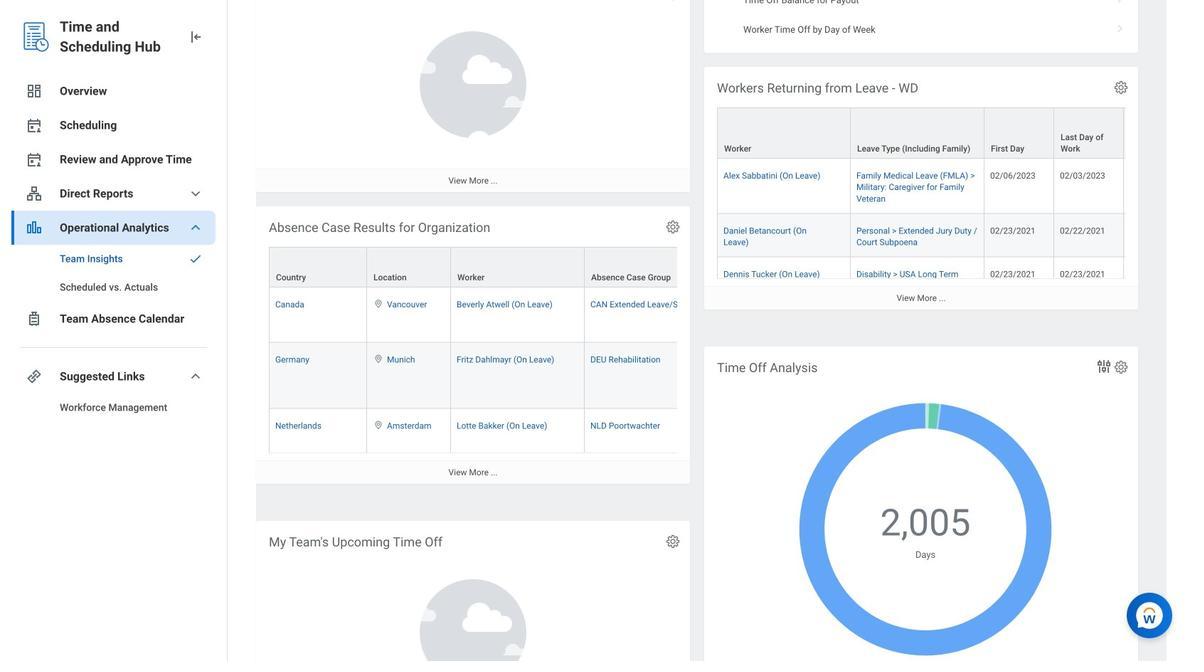 Task type: vqa. For each thing, say whether or not it's contained in the screenshot.
list
yes



Task type: locate. For each thing, give the bounding box(es) containing it.
2 chevron down small image from the top
[[187, 368, 204, 385]]

0 vertical spatial location image
[[373, 299, 384, 309]]

row
[[717, 108, 1196, 159], [717, 159, 1196, 214], [717, 214, 1196, 257], [269, 247, 1196, 288], [717, 257, 1196, 301], [269, 288, 1196, 343], [269, 343, 1196, 409], [269, 409, 1196, 475]]

1 location image from the top
[[373, 299, 384, 309]]

calendar user solid image
[[26, 117, 43, 134]]

chevron right image
[[1112, 19, 1130, 33]]

3 cell from the top
[[1124, 257, 1194, 301]]

1 cell from the top
[[1124, 159, 1194, 214]]

2 vertical spatial location image
[[373, 420, 384, 430]]

location image
[[373, 299, 384, 309], [373, 354, 384, 364], [373, 420, 384, 430]]

my team's upcoming time off element
[[256, 521, 690, 661]]

absence case results for organization element
[[256, 206, 1196, 484]]

column header
[[717, 108, 851, 159], [851, 108, 985, 159], [985, 108, 1055, 159], [1055, 108, 1124, 159], [269, 247, 367, 288]]

cell
[[1124, 159, 1194, 214], [1124, 214, 1194, 257], [1124, 257, 1194, 301]]

calendar user solid image
[[26, 151, 43, 168]]

3 location image from the top
[[373, 420, 384, 430]]

2 location image from the top
[[373, 354, 384, 364]]

configure time off analysis image
[[1114, 359, 1129, 375]]

0 vertical spatial chevron down small image
[[187, 219, 204, 236]]

chevron down small image
[[187, 219, 204, 236], [187, 368, 204, 385]]

chevron down small image
[[187, 185, 204, 202]]

list
[[705, 0, 1139, 44]]

workers returning from leave - wd element
[[705, 67, 1196, 310]]

1 chevron down small image from the top
[[187, 219, 204, 236]]

configure workers returning from leave - wd image
[[1114, 80, 1129, 95]]

dashboard image
[[26, 83, 43, 100]]

view team image
[[26, 185, 43, 202]]

navigation pane region
[[0, 0, 228, 661]]

configure and view chart data image
[[1096, 358, 1113, 375]]

1 vertical spatial location image
[[373, 354, 384, 364]]

1 vertical spatial chevron down small image
[[187, 368, 204, 385]]



Task type: describe. For each thing, give the bounding box(es) containing it.
2 cell from the top
[[1124, 214, 1194, 257]]

link image
[[26, 368, 43, 385]]

chart image
[[26, 219, 43, 236]]

time and scheduling hub element
[[60, 17, 176, 57]]

chevron down small image for link icon
[[187, 368, 204, 385]]

workers on leave - wd element
[[256, 0, 690, 192]]

configure my team's upcoming time off image
[[665, 534, 681, 549]]

check image
[[187, 252, 204, 266]]

configure workers on leave - wd image
[[665, 0, 681, 1]]

chevron down small image for 'chart' image
[[187, 219, 204, 236]]

transformation import image
[[187, 28, 204, 46]]

chevron right image
[[1112, 0, 1130, 4]]

task timeoff image
[[26, 310, 43, 327]]

time off analysis element
[[705, 347, 1139, 661]]

column header inside absence case results for organization element
[[269, 247, 367, 288]]



